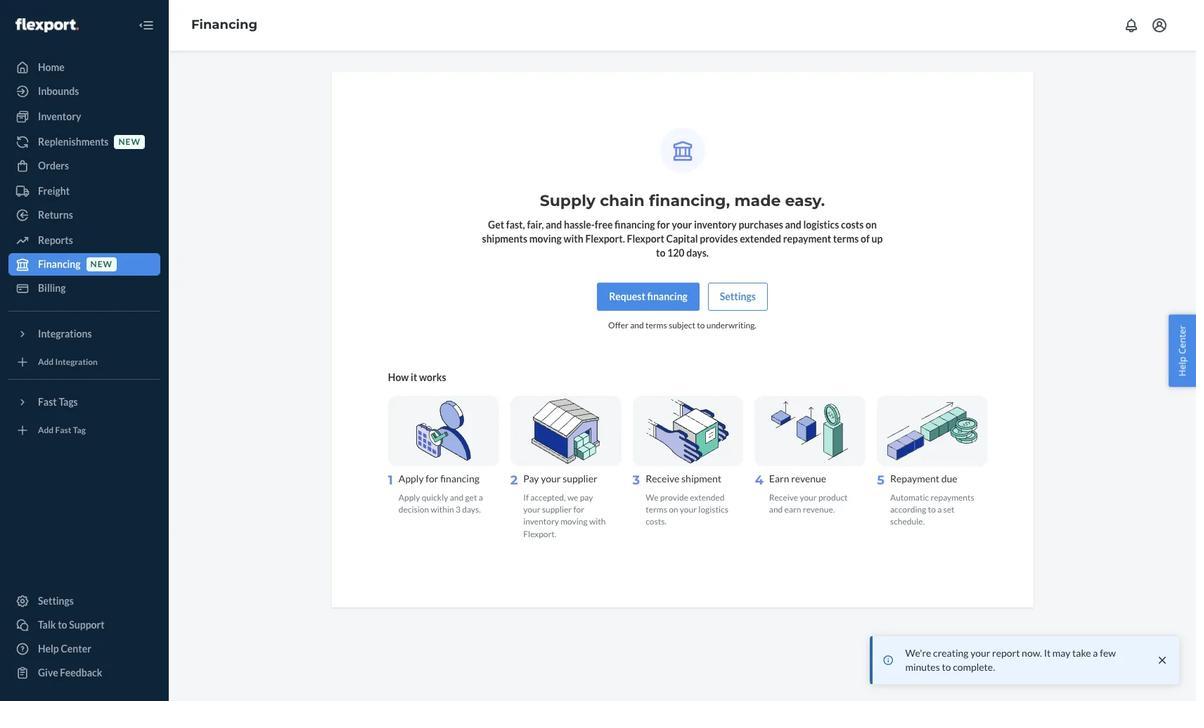 Task type: locate. For each thing, give the bounding box(es) containing it.
0 horizontal spatial help center
[[38, 643, 91, 655]]

0 vertical spatial center
[[1176, 325, 1189, 354]]

may
[[1053, 647, 1070, 659]]

terms
[[833, 233, 859, 245], [645, 320, 667, 330], [646, 504, 667, 515]]

billing
[[38, 282, 66, 294]]

to down creating
[[942, 661, 951, 673]]

1 horizontal spatial center
[[1176, 325, 1189, 354]]

supply
[[540, 191, 596, 210]]

give feedback button
[[8, 662, 160, 684]]

terms down costs
[[833, 233, 859, 245]]

and left get
[[450, 492, 463, 503]]

0 horizontal spatial extended
[[690, 492, 725, 503]]

inventory down 'accepted,'
[[523, 516, 559, 527]]

1 vertical spatial moving
[[561, 516, 588, 527]]

flexport. inside the get fast, fair, and hassle-free financing for your inventory purchases and logistics costs on shipments moving with flexport. flexport capital provides extended repayment terms of up to 120 days.
[[585, 233, 625, 245]]

pay your supplier
[[523, 473, 597, 485]]

a left few
[[1093, 647, 1098, 659]]

to inside "button"
[[58, 619, 67, 631]]

financing
[[191, 17, 257, 32], [38, 258, 81, 270]]

1 vertical spatial help
[[38, 643, 59, 655]]

1 vertical spatial on
[[669, 504, 678, 515]]

on down provide on the right bottom
[[669, 504, 678, 515]]

tag
[[73, 425, 86, 436]]

0 horizontal spatial 3
[[456, 504, 461, 515]]

terms up costs. on the right of the page
[[646, 504, 667, 515]]

apply right 1
[[399, 473, 424, 485]]

0 horizontal spatial flexport.
[[523, 528, 556, 539]]

it
[[411, 371, 417, 383]]

receive shipment
[[646, 473, 721, 485]]

and left earn in the bottom right of the page
[[769, 504, 783, 515]]

1 horizontal spatial logistics
[[803, 219, 839, 231]]

for inside the get fast, fair, and hassle-free financing for your inventory purchases and logistics costs on shipments moving with flexport. flexport capital provides extended repayment terms of up to 120 days.
[[657, 219, 670, 231]]

with down pay on the left
[[589, 516, 606, 527]]

1 vertical spatial settings
[[38, 595, 74, 607]]

up
[[872, 233, 883, 245]]

receive
[[646, 473, 679, 485], [769, 492, 798, 503]]

settings inside button
[[720, 290, 756, 302]]

new for financing
[[90, 259, 113, 270]]

0 vertical spatial with
[[564, 233, 583, 245]]

fast inside dropdown button
[[38, 396, 57, 408]]

1 horizontal spatial help
[[1176, 356, 1189, 376]]

to left 120
[[656, 247, 665, 259]]

0 vertical spatial extended
[[740, 233, 781, 245]]

add
[[38, 357, 54, 367], [38, 425, 54, 436]]

billing link
[[8, 277, 160, 300]]

0 vertical spatial help center
[[1176, 325, 1189, 376]]

a inside automatic repayments according to a set schedule.
[[937, 504, 942, 515]]

to right subject
[[697, 320, 705, 330]]

extended down shipment
[[690, 492, 725, 503]]

0 vertical spatial help
[[1176, 356, 1189, 376]]

purchases
[[739, 219, 783, 231]]

1 horizontal spatial receive
[[769, 492, 798, 503]]

supplier down 'accepted,'
[[542, 504, 572, 515]]

0 horizontal spatial with
[[564, 233, 583, 245]]

take
[[1072, 647, 1091, 659]]

inventory up provides
[[694, 219, 737, 231]]

1 horizontal spatial extended
[[740, 233, 781, 245]]

1 vertical spatial apply
[[399, 492, 420, 503]]

fair,
[[527, 219, 544, 231]]

underwriting.
[[706, 320, 757, 330]]

0 horizontal spatial center
[[61, 643, 91, 655]]

apply
[[399, 473, 424, 485], [399, 492, 420, 503]]

2 horizontal spatial for
[[657, 219, 670, 231]]

revenue
[[791, 473, 826, 485]]

returns
[[38, 209, 73, 221]]

days.
[[686, 247, 709, 259], [462, 504, 481, 515]]

flexport.
[[585, 233, 625, 245], [523, 528, 556, 539]]

0 vertical spatial days.
[[686, 247, 709, 259]]

new down the reports link on the top of the page
[[90, 259, 113, 270]]

fast,
[[506, 219, 525, 231]]

repayment due
[[890, 473, 957, 485]]

if
[[523, 492, 529, 503]]

1 horizontal spatial help center
[[1176, 325, 1189, 376]]

give
[[38, 667, 58, 679]]

add for add integration
[[38, 357, 54, 367]]

1 apply from the top
[[399, 473, 424, 485]]

0 vertical spatial receive
[[646, 473, 679, 485]]

moving down fair,
[[529, 233, 562, 245]]

new up orders link
[[118, 137, 141, 147]]

a inside apply quickly and get a decision within 3 days.
[[479, 492, 483, 503]]

0 vertical spatial flexport.
[[585, 233, 625, 245]]

and
[[546, 219, 562, 231], [785, 219, 801, 231], [630, 320, 644, 330], [450, 492, 463, 503], [769, 504, 783, 515]]

a left set
[[937, 504, 942, 515]]

few
[[1100, 647, 1116, 659]]

2 vertical spatial financing
[[440, 473, 479, 485]]

pay
[[523, 473, 539, 485]]

0 horizontal spatial on
[[669, 504, 678, 515]]

on inside we provide extended terms on your logistics costs.
[[669, 504, 678, 515]]

0 vertical spatial financing
[[615, 219, 655, 231]]

your up revenue. on the bottom right of page
[[800, 492, 817, 503]]

extended down purchases
[[740, 233, 781, 245]]

receive your product and earn revenue.
[[769, 492, 848, 515]]

0 vertical spatial for
[[657, 219, 670, 231]]

now.
[[1022, 647, 1042, 659]]

for up quickly
[[426, 473, 438, 485]]

with
[[564, 233, 583, 245], [589, 516, 606, 527]]

0 horizontal spatial new
[[90, 259, 113, 270]]

easy.
[[785, 191, 825, 210]]

your down if
[[523, 504, 540, 515]]

your up complete.
[[970, 647, 990, 659]]

close navigation image
[[138, 17, 155, 34]]

0 horizontal spatial financing
[[38, 258, 81, 270]]

earn revenue
[[769, 473, 826, 485]]

days. down get
[[462, 504, 481, 515]]

orders link
[[8, 155, 160, 177]]

2 vertical spatial a
[[1093, 647, 1098, 659]]

to right talk at bottom
[[58, 619, 67, 631]]

moving
[[529, 233, 562, 245], [561, 516, 588, 527]]

0 vertical spatial on
[[866, 219, 877, 231]]

0 vertical spatial fast
[[38, 396, 57, 408]]

logistics down shipment
[[698, 504, 728, 515]]

0 vertical spatial settings
[[720, 290, 756, 302]]

1 horizontal spatial settings
[[720, 290, 756, 302]]

extended
[[740, 233, 781, 245], [690, 492, 725, 503]]

1 horizontal spatial a
[[937, 504, 942, 515]]

a inside we're creating your report now. it may take a few minutes to complete.
[[1093, 647, 1098, 659]]

to left set
[[928, 504, 936, 515]]

1 vertical spatial financing
[[38, 258, 81, 270]]

how it works
[[388, 371, 446, 383]]

3 right within
[[456, 504, 461, 515]]

3 left receive shipment
[[633, 473, 640, 488]]

apply for apply for financing
[[399, 473, 424, 485]]

support
[[69, 619, 105, 631]]

settings
[[720, 290, 756, 302], [38, 595, 74, 607]]

request financing
[[609, 290, 688, 302]]

logistics inside the get fast, fair, and hassle-free financing for your inventory purchases and logistics costs on shipments moving with flexport. flexport capital provides extended repayment terms of up to 120 days.
[[803, 219, 839, 231]]

for down we
[[573, 504, 584, 515]]

1 vertical spatial with
[[589, 516, 606, 527]]

0 horizontal spatial receive
[[646, 473, 679, 485]]

0 vertical spatial add
[[38, 357, 54, 367]]

supplier up pay on the left
[[563, 473, 597, 485]]

1 vertical spatial terms
[[645, 320, 667, 330]]

on up up
[[866, 219, 877, 231]]

1 vertical spatial supplier
[[542, 504, 572, 515]]

your inside we're creating your report now. it may take a few minutes to complete.
[[970, 647, 990, 659]]

and right fair,
[[546, 219, 562, 231]]

0 vertical spatial moving
[[529, 233, 562, 245]]

1 vertical spatial inventory
[[523, 516, 559, 527]]

new
[[118, 137, 141, 147], [90, 259, 113, 270]]

your inside the receive your product and earn revenue.
[[800, 492, 817, 503]]

on
[[866, 219, 877, 231], [669, 504, 678, 515]]

and inside apply quickly and get a decision within 3 days.
[[450, 492, 463, 503]]

get fast, fair, and hassle-free financing for your inventory purchases and logistics costs on shipments moving with flexport. flexport capital provides extended repayment terms of up to 120 days.
[[482, 219, 883, 259]]

and up repayment
[[785, 219, 801, 231]]

within
[[431, 504, 454, 515]]

terms inside we provide extended terms on your logistics costs.
[[646, 504, 667, 515]]

2 horizontal spatial a
[[1093, 647, 1098, 659]]

flexport. down free
[[585, 233, 625, 245]]

how
[[388, 371, 409, 383]]

1 vertical spatial new
[[90, 259, 113, 270]]

0 vertical spatial financing
[[191, 17, 257, 32]]

0 horizontal spatial days.
[[462, 504, 481, 515]]

1 horizontal spatial on
[[866, 219, 877, 231]]

1 vertical spatial extended
[[690, 492, 725, 503]]

add inside add fast tag link
[[38, 425, 54, 436]]

1 horizontal spatial flexport.
[[585, 233, 625, 245]]

1 vertical spatial flexport.
[[523, 528, 556, 539]]

a for 1
[[479, 492, 483, 503]]

1 horizontal spatial days.
[[686, 247, 709, 259]]

inventory
[[694, 219, 737, 231], [523, 516, 559, 527]]

1 vertical spatial financing
[[647, 290, 688, 302]]

days. inside apply quickly and get a decision within 3 days.
[[462, 504, 481, 515]]

1 horizontal spatial inventory
[[694, 219, 737, 231]]

we
[[646, 492, 659, 503]]

1 vertical spatial center
[[61, 643, 91, 655]]

financing inside 'button'
[[647, 290, 688, 302]]

for up flexport
[[657, 219, 670, 231]]

add for add fast tag
[[38, 425, 54, 436]]

1 vertical spatial logistics
[[698, 504, 728, 515]]

your down provide on the right bottom
[[680, 504, 697, 515]]

1 vertical spatial for
[[426, 473, 438, 485]]

fast
[[38, 396, 57, 408], [55, 425, 71, 436]]

add fast tag link
[[8, 419, 160, 442]]

shipments
[[482, 233, 527, 245]]

add inside the add integration link
[[38, 357, 54, 367]]

revenue.
[[803, 504, 835, 515]]

1 horizontal spatial new
[[118, 137, 141, 147]]

your inside the get fast, fair, and hassle-free financing for your inventory purchases and logistics costs on shipments moving with flexport. flexport capital provides extended repayment terms of up to 120 days.
[[672, 219, 692, 231]]

1 horizontal spatial for
[[573, 504, 584, 515]]

financing up get
[[440, 473, 479, 485]]

0 vertical spatial apply
[[399, 473, 424, 485]]

financing up flexport
[[615, 219, 655, 231]]

your up capital on the top right
[[672, 219, 692, 231]]

hassle-
[[564, 219, 595, 231]]

2 vertical spatial for
[[573, 504, 584, 515]]

help center inside button
[[1176, 325, 1189, 376]]

settings up underwriting.
[[720, 290, 756, 302]]

0 horizontal spatial inventory
[[523, 516, 559, 527]]

0 horizontal spatial settings
[[38, 595, 74, 607]]

2 add from the top
[[38, 425, 54, 436]]

logistics inside we provide extended terms on your logistics costs.
[[698, 504, 728, 515]]

2
[[510, 473, 518, 488]]

provide
[[660, 492, 688, 503]]

0 vertical spatial a
[[479, 492, 483, 503]]

inventory
[[38, 110, 81, 122]]

0 horizontal spatial a
[[479, 492, 483, 503]]

2 apply from the top
[[399, 492, 420, 503]]

1 vertical spatial add
[[38, 425, 54, 436]]

your inside we provide extended terms on your logistics costs.
[[680, 504, 697, 515]]

0 vertical spatial inventory
[[694, 219, 737, 231]]

help center
[[1176, 325, 1189, 376], [38, 643, 91, 655]]

1 vertical spatial days.
[[462, 504, 481, 515]]

receive up earn in the bottom right of the page
[[769, 492, 798, 503]]

add left integration
[[38, 357, 54, 367]]

2 vertical spatial terms
[[646, 504, 667, 515]]

apply inside apply quickly and get a decision within 3 days.
[[399, 492, 420, 503]]

made
[[734, 191, 781, 210]]

apply up decision
[[399, 492, 420, 503]]

4
[[755, 473, 764, 488]]

with down hassle-
[[564, 233, 583, 245]]

earn
[[769, 473, 789, 485]]

fast left tags
[[38, 396, 57, 408]]

1 add from the top
[[38, 357, 54, 367]]

days. down capital on the top right
[[686, 247, 709, 259]]

1 vertical spatial receive
[[769, 492, 798, 503]]

flexport. down 'accepted,'
[[523, 528, 556, 539]]

0 horizontal spatial logistics
[[698, 504, 728, 515]]

a right get
[[479, 492, 483, 503]]

financing up subject
[[647, 290, 688, 302]]

3
[[633, 473, 640, 488], [456, 504, 461, 515]]

0 vertical spatial logistics
[[803, 219, 839, 231]]

1 horizontal spatial with
[[589, 516, 606, 527]]

receive up we
[[646, 473, 679, 485]]

settings link
[[8, 590, 160, 612]]

logistics up repayment
[[803, 219, 839, 231]]

help inside button
[[1176, 356, 1189, 376]]

on inside the get fast, fair, and hassle-free financing for your inventory purchases and logistics costs on shipments moving with flexport. flexport capital provides extended repayment terms of up to 120 days.
[[866, 219, 877, 231]]

1 vertical spatial a
[[937, 504, 942, 515]]

fast left 'tag'
[[55, 425, 71, 436]]

0 vertical spatial 3
[[633, 473, 640, 488]]

0 vertical spatial terms
[[833, 233, 859, 245]]

logistics
[[803, 219, 839, 231], [698, 504, 728, 515]]

settings up talk at bottom
[[38, 595, 74, 607]]

moving down we
[[561, 516, 588, 527]]

receive inside the receive your product and earn revenue.
[[769, 492, 798, 503]]

repayment
[[890, 473, 939, 485]]

automatic repayments according to a set schedule.
[[890, 492, 974, 527]]

add down fast tags
[[38, 425, 54, 436]]

0 vertical spatial new
[[118, 137, 141, 147]]

1 vertical spatial 3
[[456, 504, 461, 515]]

terms left subject
[[645, 320, 667, 330]]

for
[[657, 219, 670, 231], [426, 473, 438, 485], [573, 504, 584, 515]]

to inside the get fast, fair, and hassle-free financing for your inventory purchases and logistics costs on shipments moving with flexport. flexport capital provides extended repayment terms of up to 120 days.
[[656, 247, 665, 259]]

extended inside the get fast, fair, and hassle-free financing for your inventory purchases and logistics costs on shipments moving with flexport. flexport capital provides extended repayment terms of up to 120 days.
[[740, 233, 781, 245]]

0 horizontal spatial for
[[426, 473, 438, 485]]

repayments
[[931, 492, 974, 503]]



Task type: describe. For each thing, give the bounding box(es) containing it.
earn
[[784, 504, 801, 515]]

get
[[465, 492, 477, 503]]

reports
[[38, 234, 73, 246]]

due
[[941, 473, 957, 485]]

get
[[488, 219, 504, 231]]

1
[[388, 473, 393, 488]]

we provide extended terms on your logistics costs.
[[646, 492, 728, 527]]

and inside the receive your product and earn revenue.
[[769, 504, 783, 515]]

1 vertical spatial fast
[[55, 425, 71, 436]]

extended inside we provide extended terms on your logistics costs.
[[690, 492, 725, 503]]

supply chain financing, made easy.
[[540, 191, 825, 210]]

of
[[861, 233, 870, 245]]

close toast image
[[1155, 653, 1169, 667]]

costs
[[841, 219, 864, 231]]

we
[[567, 492, 578, 503]]

chain
[[600, 191, 645, 210]]

inbounds
[[38, 85, 79, 97]]

inventory inside the get fast, fair, and hassle-free financing for your inventory purchases and logistics costs on shipments moving with flexport. flexport capital provides extended repayment terms of up to 120 days.
[[694, 219, 737, 231]]

capital
[[666, 233, 698, 245]]

new for replenishments
[[118, 137, 141, 147]]

talk to support button
[[8, 614, 160, 636]]

it
[[1044, 647, 1051, 659]]

subject
[[669, 320, 695, 330]]

inbounds link
[[8, 80, 160, 103]]

give feedback
[[38, 667, 102, 679]]

1 vertical spatial help center
[[38, 643, 91, 655]]

provides
[[700, 233, 738, 245]]

your inside if accepted, we pay your supplier for inventory moving with flexport.
[[523, 504, 540, 515]]

receive for receive shipment
[[646, 473, 679, 485]]

request financing button
[[597, 283, 700, 311]]

integration
[[55, 357, 98, 367]]

tags
[[59, 396, 78, 408]]

open notifications image
[[1123, 17, 1140, 34]]

settings button
[[708, 283, 768, 311]]

apply for apply quickly and get a decision within 3 days.
[[399, 492, 420, 503]]

according
[[890, 504, 926, 515]]

1 horizontal spatial financing
[[191, 17, 257, 32]]

open account menu image
[[1151, 17, 1168, 34]]

moving inside if accepted, we pay your supplier for inventory moving with flexport.
[[561, 516, 588, 527]]

we're creating your report now. it may take a few minutes to complete.
[[905, 647, 1116, 673]]

request
[[609, 290, 645, 302]]

flexport
[[627, 233, 664, 245]]

freight link
[[8, 180, 160, 203]]

supplier inside if accepted, we pay your supplier for inventory moving with flexport.
[[542, 504, 572, 515]]

decision
[[399, 504, 429, 515]]

orders
[[38, 160, 69, 172]]

and right offer
[[630, 320, 644, 330]]

pay
[[580, 492, 593, 503]]

inventory link
[[8, 105, 160, 128]]

help center link
[[8, 638, 160, 660]]

we're
[[905, 647, 931, 659]]

talk to support
[[38, 619, 105, 631]]

to inside we're creating your report now. it may take a few minutes to complete.
[[942, 661, 951, 673]]

home
[[38, 61, 65, 73]]

add fast tag
[[38, 425, 86, 436]]

feedback
[[60, 667, 102, 679]]

a for 5
[[937, 504, 942, 515]]

receive for receive your product and earn revenue.
[[769, 492, 798, 503]]

home link
[[8, 56, 160, 79]]

report
[[992, 647, 1020, 659]]

0 horizontal spatial help
[[38, 643, 59, 655]]

reports link
[[8, 229, 160, 252]]

offer and terms subject to underwriting.
[[608, 320, 757, 330]]

returns link
[[8, 204, 160, 226]]

120
[[667, 247, 685, 259]]

your up 'accepted,'
[[541, 473, 561, 485]]

1 horizontal spatial 3
[[633, 473, 640, 488]]

to inside automatic repayments according to a set schedule.
[[928, 504, 936, 515]]

accepted,
[[530, 492, 566, 503]]

talk
[[38, 619, 56, 631]]

terms inside the get fast, fair, and hassle-free financing for your inventory purchases and logistics costs on shipments moving with flexport. flexport capital provides extended repayment terms of up to 120 days.
[[833, 233, 859, 245]]

center inside button
[[1176, 325, 1189, 354]]

3 inside apply quickly and get a decision within 3 days.
[[456, 504, 461, 515]]

with inside if accepted, we pay your supplier for inventory moving with flexport.
[[589, 516, 606, 527]]

free
[[595, 219, 613, 231]]

apply for financing
[[399, 473, 479, 485]]

5
[[877, 473, 885, 488]]

financing inside the get fast, fair, and hassle-free financing for your inventory purchases and logistics costs on shipments moving with flexport. flexport capital provides extended repayment terms of up to 120 days.
[[615, 219, 655, 231]]

works
[[419, 371, 446, 383]]

integrations button
[[8, 323, 160, 345]]

for inside if accepted, we pay your supplier for inventory moving with flexport.
[[573, 504, 584, 515]]

financing,
[[649, 191, 730, 210]]

replenishments
[[38, 136, 109, 148]]

freight
[[38, 185, 70, 197]]

automatic
[[890, 492, 929, 503]]

financing link
[[191, 17, 257, 32]]

set
[[943, 504, 955, 515]]

with inside the get fast, fair, and hassle-free financing for your inventory purchases and logistics costs on shipments moving with flexport. flexport capital provides extended repayment terms of up to 120 days.
[[564, 233, 583, 245]]

if accepted, we pay your supplier for inventory moving with flexport.
[[523, 492, 606, 539]]

0 vertical spatial supplier
[[563, 473, 597, 485]]

days. inside the get fast, fair, and hassle-free financing for your inventory purchases and logistics costs on shipments moving with flexport. flexport capital provides extended repayment terms of up to 120 days.
[[686, 247, 709, 259]]

add integration link
[[8, 351, 160, 373]]

repayment
[[783, 233, 831, 245]]

add integration
[[38, 357, 98, 367]]

fast tags
[[38, 396, 78, 408]]

minutes
[[905, 661, 940, 673]]

shipment
[[681, 473, 721, 485]]

inventory inside if accepted, we pay your supplier for inventory moving with flexport.
[[523, 516, 559, 527]]

quickly
[[422, 492, 448, 503]]

product
[[818, 492, 848, 503]]

costs.
[[646, 516, 667, 527]]

help center button
[[1169, 314, 1196, 387]]

flexport. inside if accepted, we pay your supplier for inventory moving with flexport.
[[523, 528, 556, 539]]

moving inside the get fast, fair, and hassle-free financing for your inventory purchases and logistics costs on shipments moving with flexport. flexport capital provides extended repayment terms of up to 120 days.
[[529, 233, 562, 245]]

flexport logo image
[[15, 18, 79, 32]]



Task type: vqa. For each thing, say whether or not it's contained in the screenshot.
The Ga
no



